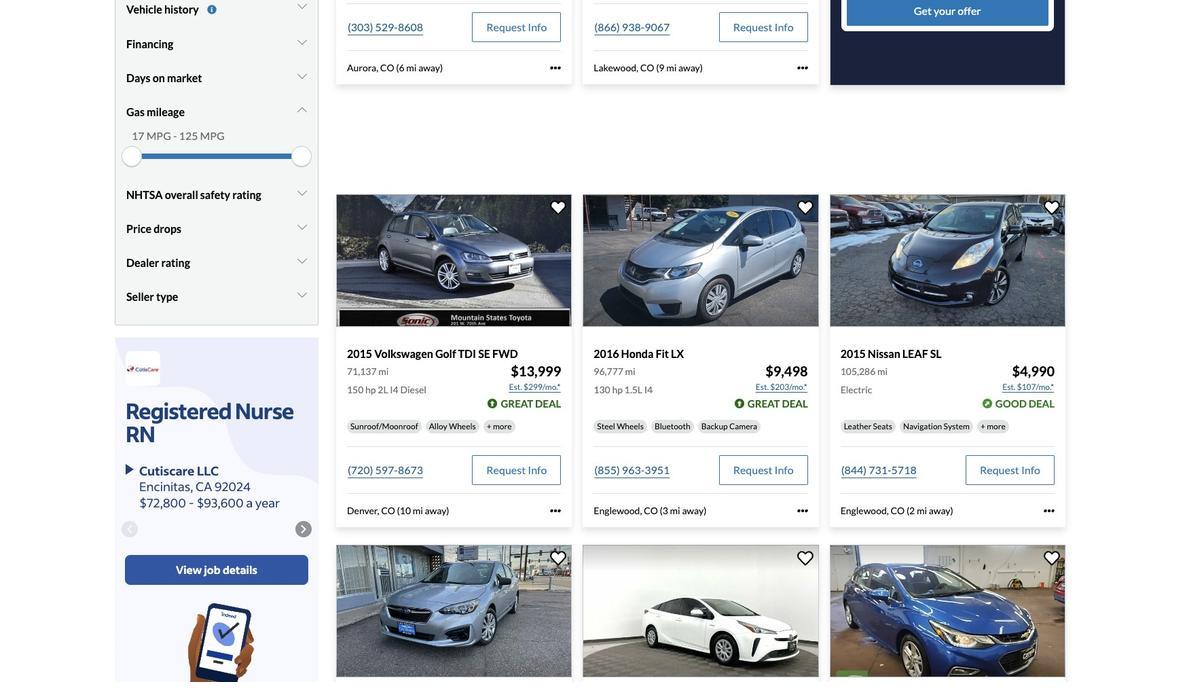Task type: locate. For each thing, give the bounding box(es) containing it.
deal down $299/mo.*
[[536, 398, 561, 410]]

0 horizontal spatial more
[[493, 421, 512, 432]]

denver,
[[347, 505, 379, 516]]

963-
[[622, 463, 645, 476]]

rating right safety
[[233, 188, 261, 201]]

1 horizontal spatial + more
[[981, 421, 1006, 432]]

2 great deal from the left
[[748, 398, 808, 410]]

1 horizontal spatial est.
[[756, 382, 769, 392]]

co left (9
[[641, 62, 655, 73]]

2 horizontal spatial est.
[[1003, 382, 1016, 392]]

1 2015 from the left
[[347, 347, 372, 360]]

71,137
[[347, 366, 377, 377]]

chevron down image inside nhtsa overall safety rating 'dropdown button'
[[298, 187, 307, 198]]

chevron down image inside dealer rating dropdown button
[[298, 255, 307, 266]]

2015 for $4,990
[[841, 347, 866, 360]]

est. inside "$4,990 est. $107/mo.*"
[[1003, 382, 1016, 392]]

130
[[594, 384, 611, 396]]

co for $13,999
[[381, 505, 395, 516]]

+ right the alloy wheels
[[487, 421, 492, 432]]

wheels right alloy
[[449, 421, 476, 432]]

mi up 2l
[[379, 366, 389, 377]]

est. inside $9,498 est. $203/mo.*
[[756, 382, 769, 392]]

(2
[[907, 505, 915, 516]]

lakewood,
[[594, 62, 639, 73]]

1 wheels from the left
[[449, 421, 476, 432]]

mi inside 71,137 mi 150 hp 2l i4 diesel
[[379, 366, 389, 377]]

price drops button
[[126, 212, 307, 246]]

englewood, for $9,498
[[594, 505, 642, 516]]

more for $4,990
[[987, 421, 1006, 432]]

more
[[493, 421, 512, 432], [987, 421, 1006, 432]]

+ more right the alloy wheels
[[487, 421, 512, 432]]

request info button for $13,999
[[472, 455, 561, 485]]

chevron down image inside price drops dropdown button
[[298, 221, 307, 232]]

1 horizontal spatial i4
[[645, 384, 653, 396]]

i4 inside 71,137 mi 150 hp 2l i4 diesel
[[390, 384, 399, 396]]

more for $13,999
[[493, 421, 512, 432]]

deal for $4,990
[[1029, 398, 1055, 410]]

chevron down image inside gas mileage dropdown button
[[298, 105, 307, 115]]

mpg left -
[[147, 129, 171, 142]]

request info button for $9,498
[[719, 455, 808, 485]]

+ for $4,990
[[981, 421, 986, 432]]

alloy wheels
[[429, 421, 476, 432]]

1 horizontal spatial deal
[[782, 398, 808, 410]]

hp for $13,999
[[366, 384, 376, 396]]

96,777 mi 130 hp 1.5l i4
[[594, 366, 653, 396]]

0 horizontal spatial englewood,
[[594, 505, 642, 516]]

mi up the 1.5l
[[626, 366, 636, 377]]

1 horizontal spatial rating
[[233, 188, 261, 201]]

0 horizontal spatial deal
[[536, 398, 561, 410]]

financing button
[[126, 27, 307, 61]]

0 horizontal spatial + more
[[487, 421, 512, 432]]

+
[[487, 421, 492, 432], [981, 421, 986, 432]]

ellipsis h image
[[551, 62, 561, 73], [798, 62, 808, 73], [551, 506, 561, 516], [798, 506, 808, 516]]

2015 volkswagen golf tdi se fwd
[[347, 347, 518, 360]]

get
[[914, 4, 932, 17]]

mpg
[[147, 129, 171, 142], [200, 129, 225, 142]]

1 + more from the left
[[487, 421, 512, 432]]

chevron down image
[[298, 1, 307, 12], [298, 71, 307, 81], [298, 105, 307, 115], [298, 187, 307, 198], [298, 221, 307, 232], [298, 255, 307, 266], [298, 289, 307, 300]]

steel wheels
[[598, 421, 644, 432]]

hp inside 71,137 mi 150 hp 2l i4 diesel
[[366, 384, 376, 396]]

0 horizontal spatial 2015
[[347, 347, 372, 360]]

1 horizontal spatial 2015
[[841, 347, 866, 360]]

mpg right 125
[[200, 129, 225, 142]]

1 vertical spatial rating
[[161, 256, 190, 269]]

(855)
[[595, 463, 620, 476]]

1 horizontal spatial mpg
[[200, 129, 225, 142]]

1 horizontal spatial great deal
[[748, 398, 808, 410]]

(303)
[[348, 20, 373, 33]]

price
[[126, 222, 152, 235]]

2015
[[347, 347, 372, 360], [841, 347, 866, 360]]

(720) 597-8673
[[348, 463, 423, 476]]

+ for $13,999
[[487, 421, 492, 432]]

est. $299/mo.* button
[[509, 381, 561, 394]]

1 horizontal spatial englewood,
[[841, 505, 889, 516]]

request
[[487, 20, 526, 33], [734, 20, 773, 33], [487, 463, 526, 476], [734, 463, 773, 476], [981, 463, 1020, 476]]

0 horizontal spatial hp
[[366, 384, 376, 396]]

away) right (3
[[682, 505, 707, 516]]

wheels for steel wheels
[[617, 421, 644, 432]]

request info button
[[472, 12, 561, 42], [719, 12, 808, 42], [472, 455, 561, 485], [719, 455, 808, 485], [966, 455, 1055, 485]]

1.5l
[[625, 384, 643, 396]]

rating right 'dealer'
[[161, 256, 190, 269]]

info for $13,999
[[528, 463, 547, 476]]

chevron down image for days on market
[[298, 71, 307, 81]]

est. down $13,999
[[509, 382, 522, 392]]

request for $4,990
[[981, 463, 1020, 476]]

deal down $203/mo.*
[[782, 398, 808, 410]]

i4 right 2l
[[390, 384, 399, 396]]

chevron down image inside seller type dropdown button
[[298, 289, 307, 300]]

fit
[[656, 347, 669, 360]]

0 horizontal spatial great deal
[[501, 398, 561, 410]]

gray 2015 volkswagen golf tdi se fwd hatchback front-wheel drive manual image
[[336, 194, 572, 327]]

7 chevron down image from the top
[[298, 289, 307, 300]]

rating
[[233, 188, 261, 201], [161, 256, 190, 269]]

2 wheels from the left
[[617, 421, 644, 432]]

request info for $9,498
[[734, 463, 794, 476]]

est. left $203/mo.*
[[756, 382, 769, 392]]

great
[[501, 398, 534, 410], [748, 398, 780, 410]]

co for $9,498
[[644, 505, 658, 516]]

2 2015 from the left
[[841, 347, 866, 360]]

125
[[179, 129, 198, 142]]

4 chevron down image from the top
[[298, 187, 307, 198]]

1 horizontal spatial wheels
[[617, 421, 644, 432]]

est. for $13,999
[[509, 382, 522, 392]]

1 hp from the left
[[366, 384, 376, 396]]

vehicle
[[126, 2, 162, 15]]

6 chevron down image from the top
[[298, 255, 307, 266]]

1 horizontal spatial hp
[[612, 384, 623, 396]]

englewood, down (844)
[[841, 505, 889, 516]]

9067
[[645, 20, 670, 33]]

co left (2
[[891, 505, 905, 516]]

2 hp from the left
[[612, 384, 623, 396]]

navigation
[[904, 421, 943, 432]]

mi right (6
[[407, 62, 417, 73]]

i4 right the 1.5l
[[645, 384, 653, 396]]

diesel
[[401, 384, 427, 396]]

co left (3
[[644, 505, 658, 516]]

tdi
[[458, 347, 476, 360]]

deal down $107/mo.*
[[1029, 398, 1055, 410]]

96,777
[[594, 366, 624, 377]]

camera
[[730, 421, 758, 432]]

away)
[[419, 62, 443, 73], [679, 62, 703, 73], [425, 505, 449, 516], [682, 505, 707, 516], [929, 505, 954, 516]]

get your offer
[[914, 4, 982, 17]]

white 2020 toyota prius le fwd hatchback front-wheel drive automatic image
[[583, 545, 819, 678]]

0 horizontal spatial +
[[487, 421, 492, 432]]

more down good
[[987, 421, 1006, 432]]

englewood, co (2 mi away)
[[841, 505, 954, 516]]

2 deal from the left
[[782, 398, 808, 410]]

kinetic blue metallic 2017 chevrolet cruze lt hatchback fwd hatchback front-wheel drive 6-speed automatic image
[[830, 545, 1066, 678]]

overall
[[165, 188, 198, 201]]

mi down nissan
[[878, 366, 888, 377]]

i4 inside 96,777 mi 130 hp 1.5l i4
[[645, 384, 653, 396]]

2 englewood, from the left
[[841, 505, 889, 516]]

+ right system
[[981, 421, 986, 432]]

nhtsa overall safety rating button
[[126, 178, 307, 212]]

away) right (2
[[929, 505, 954, 516]]

steel
[[598, 421, 616, 432]]

+ more down good
[[981, 421, 1006, 432]]

1 great deal from the left
[[501, 398, 561, 410]]

$4,990
[[1013, 363, 1055, 379]]

lakewood, co (9 mi away)
[[594, 62, 703, 73]]

info for $9,498
[[775, 463, 794, 476]]

(303) 529-8608
[[348, 20, 423, 33]]

request info
[[487, 20, 547, 33], [734, 20, 794, 33], [487, 463, 547, 476], [734, 463, 794, 476], [981, 463, 1041, 476]]

chevron down image
[[298, 37, 307, 47]]

5 chevron down image from the top
[[298, 221, 307, 232]]

1 great from the left
[[501, 398, 534, 410]]

2015 up 71,137
[[347, 347, 372, 360]]

your
[[934, 4, 956, 17]]

0 horizontal spatial est.
[[509, 382, 522, 392]]

great deal down "est. $203/mo.*" button
[[748, 398, 808, 410]]

hp
[[366, 384, 376, 396], [612, 384, 623, 396]]

(6
[[396, 62, 405, 73]]

2 more from the left
[[987, 421, 1006, 432]]

great deal for $13,999
[[501, 398, 561, 410]]

8608
[[398, 20, 423, 33]]

leather seats
[[844, 421, 893, 432]]

great down est. $299/mo.* button
[[501, 398, 534, 410]]

co left (10 at the bottom left of page
[[381, 505, 395, 516]]

71,137 mi 150 hp 2l i4 diesel
[[347, 366, 427, 396]]

2016
[[594, 347, 619, 360]]

2 i4 from the left
[[645, 384, 653, 396]]

info
[[528, 20, 547, 33], [775, 20, 794, 33], [528, 463, 547, 476], [775, 463, 794, 476], [1022, 463, 1041, 476]]

0 horizontal spatial mpg
[[147, 129, 171, 142]]

ellipsis h image for aurora, co (6 mi away)
[[551, 62, 561, 73]]

aurora,
[[347, 62, 379, 73]]

(720)
[[348, 463, 373, 476]]

chevron down image for nhtsa overall safety rating
[[298, 187, 307, 198]]

wheels
[[449, 421, 476, 432], [617, 421, 644, 432]]

0 horizontal spatial great
[[501, 398, 534, 410]]

wheels right steel
[[617, 421, 644, 432]]

1 + from the left
[[487, 421, 492, 432]]

1 deal from the left
[[536, 398, 561, 410]]

ellipsis h image
[[1044, 506, 1055, 516]]

1 more from the left
[[493, 421, 512, 432]]

3 deal from the left
[[1029, 398, 1055, 410]]

rating inside dropdown button
[[161, 256, 190, 269]]

black 2015 nissan leaf sl hatchback front-wheel drive automatic image
[[830, 194, 1066, 327]]

2 great from the left
[[748, 398, 780, 410]]

hp inside 96,777 mi 130 hp 1.5l i4
[[612, 384, 623, 396]]

great for $13,999
[[501, 398, 534, 410]]

0 horizontal spatial i4
[[390, 384, 399, 396]]

electric
[[841, 384, 873, 396]]

away) right (10 at the bottom left of page
[[425, 505, 449, 516]]

chevron down image inside days on market dropdown button
[[298, 71, 307, 81]]

1 mpg from the left
[[147, 129, 171, 142]]

0 horizontal spatial wheels
[[449, 421, 476, 432]]

2015 up 105,286
[[841, 347, 866, 360]]

2l
[[378, 384, 388, 396]]

2 est. from the left
[[756, 382, 769, 392]]

seller type button
[[126, 280, 307, 314]]

hp left 2l
[[366, 384, 376, 396]]

2 mpg from the left
[[200, 129, 225, 142]]

est. up good
[[1003, 382, 1016, 392]]

sunroof/moonroof
[[351, 421, 418, 432]]

1 horizontal spatial great
[[748, 398, 780, 410]]

good deal
[[996, 398, 1055, 410]]

2 + more from the left
[[981, 421, 1006, 432]]

-
[[173, 129, 177, 142]]

system
[[944, 421, 970, 432]]

hp right 130
[[612, 384, 623, 396]]

1 est. from the left
[[509, 382, 522, 392]]

vehicle history
[[126, 2, 199, 15]]

2 chevron down image from the top
[[298, 71, 307, 81]]

great deal down est. $299/mo.* button
[[501, 398, 561, 410]]

1 horizontal spatial +
[[981, 421, 986, 432]]

$9,498 est. $203/mo.*
[[756, 363, 808, 392]]

financing
[[126, 37, 173, 50]]

1 englewood, from the left
[[594, 505, 642, 516]]

navigation system
[[904, 421, 970, 432]]

great down "est. $203/mo.*" button
[[748, 398, 780, 410]]

3 chevron down image from the top
[[298, 105, 307, 115]]

2 horizontal spatial deal
[[1029, 398, 1055, 410]]

view more image
[[207, 5, 217, 14]]

(866)
[[595, 20, 620, 33]]

co left (6
[[380, 62, 395, 73]]

nhtsa overall safety rating
[[126, 188, 261, 201]]

3 est. from the left
[[1003, 382, 1016, 392]]

leather
[[844, 421, 872, 432]]

more right the alloy wheels
[[493, 421, 512, 432]]

sl
[[931, 347, 942, 360]]

est. inside $13,999 est. $299/mo.*
[[509, 382, 522, 392]]

1 chevron down image from the top
[[298, 1, 307, 12]]

2015 nissan leaf sl
[[841, 347, 942, 360]]

1 horizontal spatial more
[[987, 421, 1006, 432]]

great deal
[[501, 398, 561, 410], [748, 398, 808, 410]]

0 vertical spatial rating
[[233, 188, 261, 201]]

2 + from the left
[[981, 421, 986, 432]]

i4
[[390, 384, 399, 396], [645, 384, 653, 396]]

0 horizontal spatial rating
[[161, 256, 190, 269]]

history
[[164, 2, 199, 15]]

$9,498
[[766, 363, 808, 379]]

1 i4 from the left
[[390, 384, 399, 396]]

away) right (6
[[419, 62, 443, 73]]

731-
[[869, 463, 892, 476]]

aurora, co (6 mi away)
[[347, 62, 443, 73]]

englewood, down (855)
[[594, 505, 642, 516]]



Task type: vqa. For each thing, say whether or not it's contained in the screenshot.
number of seats
no



Task type: describe. For each thing, give the bounding box(es) containing it.
rating inside 'dropdown button'
[[233, 188, 261, 201]]

wheels for alloy wheels
[[449, 421, 476, 432]]

i4 for $9,498
[[645, 384, 653, 396]]

nissan
[[868, 347, 901, 360]]

(303) 529-8608 button
[[347, 12, 424, 42]]

volkswagen
[[375, 347, 433, 360]]

chevron down image for price drops
[[298, 221, 307, 232]]

request for $13,999
[[487, 463, 526, 476]]

chevron down image for gas mileage
[[298, 105, 307, 115]]

105,286 mi electric
[[841, 366, 888, 396]]

deal for $9,498
[[782, 398, 808, 410]]

price drops
[[126, 222, 181, 235]]

mi inside 96,777 mi 130 hp 1.5l i4
[[626, 366, 636, 377]]

golf
[[435, 347, 456, 360]]

silver 2019 subaru impreza 2.0i hatchback awd hatchback all-wheel drive continuously variable transmission image
[[336, 545, 572, 678]]

safety
[[200, 188, 230, 201]]

englewood, for $4,990
[[841, 505, 889, 516]]

(720) 597-8673 button
[[347, 455, 424, 485]]

great for $9,498
[[748, 398, 780, 410]]

(855) 963-3951
[[595, 463, 670, 476]]

mi right (3
[[670, 505, 681, 516]]

105,286
[[841, 366, 876, 377]]

co for $4,990
[[891, 505, 905, 516]]

englewood, co (3 mi away)
[[594, 505, 707, 516]]

away) for $13,999
[[425, 505, 449, 516]]

seller
[[126, 290, 154, 303]]

$13,999 est. $299/mo.*
[[509, 363, 561, 392]]

vehicle history button
[[126, 0, 307, 27]]

drops
[[154, 222, 181, 235]]

offer
[[958, 4, 982, 17]]

away) for $4,990
[[929, 505, 954, 516]]

days on market button
[[126, 61, 307, 95]]

mi right (9
[[667, 62, 677, 73]]

$13,999
[[511, 363, 561, 379]]

silver 2016 honda fit lx hatchback front-wheel drive continuously variable transmission image
[[583, 194, 819, 327]]

$107/mo.*
[[1018, 382, 1055, 392]]

seats
[[874, 421, 893, 432]]

days
[[126, 71, 151, 84]]

lx
[[671, 347, 684, 360]]

chevron down image for seller type
[[298, 289, 307, 300]]

fwd
[[493, 347, 518, 360]]

leaf
[[903, 347, 929, 360]]

$299/mo.*
[[524, 382, 561, 392]]

on
[[153, 71, 165, 84]]

ellipsis h image for denver, co (10 mi away)
[[551, 506, 561, 516]]

ellipsis h image for lakewood, co (9 mi away)
[[798, 62, 808, 73]]

nhtsa
[[126, 188, 163, 201]]

gas mileage button
[[126, 95, 307, 129]]

(3
[[660, 505, 669, 516]]

advertisement element
[[115, 338, 319, 682]]

est. $203/mo.* button
[[756, 381, 808, 394]]

(855) 963-3951 button
[[594, 455, 671, 485]]

$4,990 est. $107/mo.*
[[1003, 363, 1055, 392]]

938-
[[622, 20, 645, 33]]

(844) 731-5718 button
[[841, 455, 918, 485]]

mi right (2
[[917, 505, 928, 516]]

chevron down image inside vehicle history dropdown button
[[298, 1, 307, 12]]

dealer
[[126, 256, 159, 269]]

deal for $13,999
[[536, 398, 561, 410]]

est. for $4,990
[[1003, 382, 1016, 392]]

backup
[[702, 421, 728, 432]]

597-
[[375, 463, 398, 476]]

hp for $9,498
[[612, 384, 623, 396]]

seller type
[[126, 290, 178, 303]]

+ more for $4,990
[[981, 421, 1006, 432]]

$203/mo.*
[[771, 382, 808, 392]]

2015 for $13,999
[[347, 347, 372, 360]]

i4 for $13,999
[[390, 384, 399, 396]]

market
[[167, 71, 202, 84]]

honda
[[621, 347, 654, 360]]

ellipsis h image for englewood, co (3 mi away)
[[798, 506, 808, 516]]

request for $9,498
[[734, 463, 773, 476]]

(866) 938-9067 button
[[594, 12, 671, 42]]

(866) 938-9067
[[595, 20, 670, 33]]

request info button for $4,990
[[966, 455, 1055, 485]]

est. $107/mo.* button
[[1002, 381, 1055, 394]]

mi inside 105,286 mi electric
[[878, 366, 888, 377]]

gas
[[126, 105, 145, 118]]

2016 honda fit lx
[[594, 347, 684, 360]]

info for $4,990
[[1022, 463, 1041, 476]]

denver, co (10 mi away)
[[347, 505, 449, 516]]

bluetooth
[[655, 421, 691, 432]]

mi right (10 at the bottom left of page
[[413, 505, 423, 516]]

type
[[156, 290, 178, 303]]

+ more for $13,999
[[487, 421, 512, 432]]

chevron down image for dealer rating
[[298, 255, 307, 266]]

gas mileage
[[126, 105, 185, 118]]

3951
[[645, 463, 670, 476]]

request info for $4,990
[[981, 463, 1041, 476]]

dealer rating button
[[126, 246, 307, 280]]

great deal for $9,498
[[748, 398, 808, 410]]

away) right (9
[[679, 62, 703, 73]]

mileage
[[147, 105, 185, 118]]

good
[[996, 398, 1027, 410]]

away) for $9,498
[[682, 505, 707, 516]]

(844)
[[842, 463, 867, 476]]

est. for $9,498
[[756, 382, 769, 392]]

request info for $13,999
[[487, 463, 547, 476]]

dealer rating
[[126, 256, 190, 269]]



